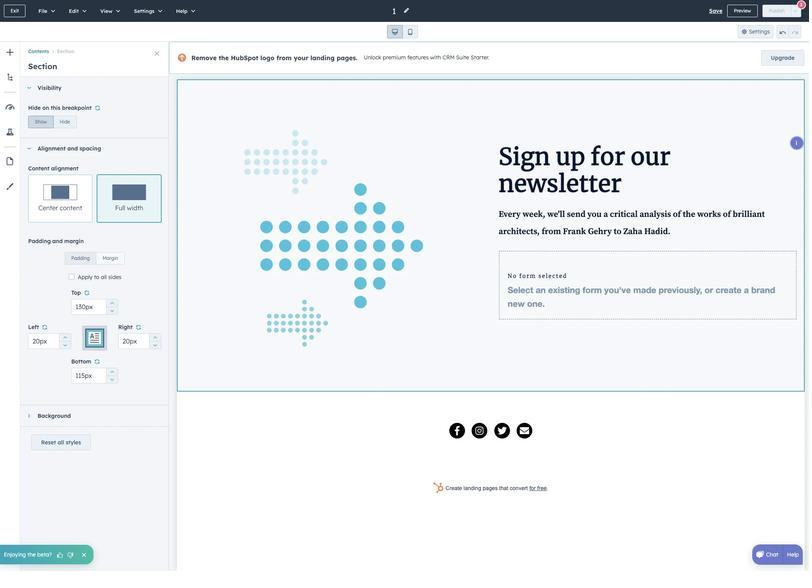Task type: locate. For each thing, give the bounding box(es) containing it.
hide button
[[53, 116, 77, 128]]

1 horizontal spatial padding
[[71, 256, 90, 261]]

1 vertical spatial settings
[[749, 28, 770, 35]]

1 vertical spatial and
[[52, 238, 63, 245]]

view
[[100, 8, 112, 14]]

and left margin
[[52, 238, 63, 245]]

caret image up content
[[27, 148, 31, 150]]

0 horizontal spatial settings
[[134, 8, 154, 14]]

caret image inside visibility dropdown button
[[27, 87, 31, 89]]

exit link
[[4, 5, 26, 17]]

preview button
[[727, 5, 758, 17]]

1 vertical spatial all
[[58, 440, 64, 447]]

the inside button
[[27, 552, 36, 559]]

the
[[219, 54, 229, 62], [27, 552, 36, 559]]

sides
[[108, 274, 121, 281]]

caret image
[[27, 87, 31, 89], [27, 148, 31, 150], [28, 414, 30, 419]]

center
[[38, 204, 58, 212]]

and inside dropdown button
[[67, 145, 78, 152]]

and left spacing
[[67, 145, 78, 152]]

1 horizontal spatial settings
[[749, 28, 770, 35]]

margin
[[103, 256, 118, 261]]

1 vertical spatial hide
[[60, 119, 70, 125]]

hide down hide on this breakpoint in the top of the page
[[60, 119, 70, 125]]

this
[[51, 105, 60, 112]]

hide inside button
[[60, 119, 70, 125]]

1 horizontal spatial all
[[101, 274, 107, 281]]

edit
[[69, 8, 79, 14]]

thumbsdown image
[[67, 553, 74, 560]]

1 horizontal spatial settings button
[[738, 25, 773, 38]]

the right remove
[[219, 54, 229, 62]]

save
[[709, 7, 723, 14]]

the for beta?
[[27, 552, 36, 559]]

2 vertical spatial caret image
[[28, 414, 30, 419]]

visibility button
[[20, 78, 161, 99]]

width
[[127, 204, 143, 212]]

all
[[101, 274, 107, 281], [58, 440, 64, 447]]

1 vertical spatial padding
[[71, 256, 90, 261]]

apply to all sides
[[78, 274, 121, 281]]

section
[[57, 49, 74, 55], [28, 61, 57, 71]]

unlock premium features with crm suite starter.
[[364, 54, 489, 61]]

and
[[67, 145, 78, 152], [52, 238, 63, 245]]

hide left on
[[28, 105, 41, 112]]

1 horizontal spatial and
[[67, 145, 78, 152]]

130px text field
[[71, 299, 118, 315]]

None field
[[392, 6, 399, 16]]

0 horizontal spatial hide
[[28, 105, 41, 112]]

0 vertical spatial caret image
[[27, 87, 31, 89]]

with
[[430, 54, 441, 61]]

settings right view button at left top
[[134, 8, 154, 14]]

0 horizontal spatial and
[[52, 238, 63, 245]]

caret image for visibility
[[27, 87, 31, 89]]

view button
[[92, 0, 126, 22]]

1 vertical spatial help
[[787, 552, 799, 559]]

section right contents button on the top left of the page
[[57, 49, 74, 55]]

caret image for background
[[28, 414, 30, 419]]

pages.
[[337, 54, 357, 62]]

file
[[38, 8, 47, 14]]

suite
[[456, 54, 469, 61]]

0 horizontal spatial the
[[27, 552, 36, 559]]

alignment
[[51, 165, 78, 172]]

0 horizontal spatial help
[[176, 8, 188, 14]]

115px text field
[[71, 368, 118, 384]]

caret image inside alignment and spacing dropdown button
[[27, 148, 31, 150]]

padding for padding
[[71, 256, 90, 261]]

chat
[[766, 552, 778, 559]]

caret image left visibility
[[27, 87, 31, 89]]

all right reset
[[58, 440, 64, 447]]

hubspot
[[231, 54, 258, 62]]

Center content checkbox
[[28, 175, 92, 223]]

0 vertical spatial the
[[219, 54, 229, 62]]

reset
[[41, 440, 56, 447]]

1 horizontal spatial hide
[[60, 119, 70, 125]]

publish group
[[762, 5, 801, 17]]

upgrade link
[[761, 50, 804, 66]]

1 horizontal spatial the
[[219, 54, 229, 62]]

reset all styles
[[41, 440, 81, 447]]

upgrade
[[771, 54, 795, 61]]

background button
[[20, 406, 161, 427]]

unlock
[[364, 54, 381, 61]]

show
[[35, 119, 47, 125]]

content
[[60, 204, 82, 212]]

1 vertical spatial caret image
[[27, 148, 31, 150]]

content
[[28, 165, 49, 172]]

caret image left background
[[28, 414, 30, 419]]

20px text field
[[118, 334, 161, 350]]

padding down center on the left
[[28, 238, 51, 245]]

1 vertical spatial settings button
[[738, 25, 773, 38]]

Margin button
[[96, 252, 125, 265]]

settings button
[[126, 0, 168, 22], [738, 25, 773, 38]]

apply
[[78, 274, 92, 281]]

0 vertical spatial and
[[67, 145, 78, 152]]

caret image inside background dropdown button
[[28, 414, 30, 419]]

hide
[[28, 105, 41, 112], [60, 119, 70, 125]]

1 horizontal spatial help
[[787, 552, 799, 559]]

0 vertical spatial padding
[[28, 238, 51, 245]]

padding
[[28, 238, 51, 245], [71, 256, 90, 261]]

enjoying
[[4, 552, 26, 559]]

remove the hubspot logo from your landing pages.
[[191, 54, 357, 62]]

navigation
[[20, 42, 169, 56]]

the left the beta?
[[27, 552, 36, 559]]

padding down margin
[[71, 256, 90, 261]]

section button
[[49, 49, 74, 55]]

0 vertical spatial section
[[57, 49, 74, 55]]

0 vertical spatial settings button
[[126, 0, 168, 22]]

landing
[[310, 54, 335, 62]]

spacing
[[80, 145, 101, 152]]

section down contents
[[28, 61, 57, 71]]

help
[[176, 8, 188, 14], [787, 552, 799, 559]]

content alignment
[[28, 165, 78, 172]]

settings down 'preview' button
[[749, 28, 770, 35]]

alignment and spacing button
[[20, 138, 161, 159]]

contents
[[28, 49, 49, 55]]

navigation containing contents
[[20, 42, 169, 56]]

0 horizontal spatial padding
[[28, 238, 51, 245]]

0 horizontal spatial all
[[58, 440, 64, 447]]

enjoying the beta? button
[[0, 546, 93, 565]]

0 vertical spatial help
[[176, 8, 188, 14]]

1 vertical spatial the
[[27, 552, 36, 559]]

full width
[[115, 204, 143, 212]]

all right to
[[101, 274, 107, 281]]

right
[[118, 324, 133, 331]]

group
[[387, 25, 418, 38], [777, 25, 801, 38], [28, 114, 77, 128], [65, 248, 125, 265], [106, 299, 118, 315], [59, 334, 71, 350], [149, 334, 161, 350], [106, 368, 118, 384]]

0 horizontal spatial settings button
[[126, 0, 168, 22]]

help inside button
[[176, 8, 188, 14]]

remove
[[191, 54, 217, 62]]

hide for hide
[[60, 119, 70, 125]]

settings
[[134, 8, 154, 14], [749, 28, 770, 35]]

padding inside button
[[71, 256, 90, 261]]

0 vertical spatial hide
[[28, 105, 41, 112]]



Task type: vqa. For each thing, say whether or not it's contained in the screenshot.
the bottommost and
yes



Task type: describe. For each thing, give the bounding box(es) containing it.
hide on this breakpoint
[[28, 105, 92, 112]]

enjoying the beta?
[[4, 552, 52, 559]]

and for margin
[[52, 238, 63, 245]]

all inside reset all styles button
[[58, 440, 64, 447]]

visibility
[[38, 85, 61, 92]]

0 vertical spatial settings
[[134, 8, 154, 14]]

crm
[[443, 54, 455, 61]]

show button
[[28, 116, 53, 128]]

section inside navigation
[[57, 49, 74, 55]]

the for hubspot
[[219, 54, 229, 62]]

Full width checkbox
[[97, 175, 161, 223]]

alignment
[[38, 145, 66, 152]]

from
[[277, 54, 292, 62]]

0 vertical spatial all
[[101, 274, 107, 281]]

edit button
[[61, 0, 92, 22]]

bottom
[[71, 359, 91, 366]]

file button
[[30, 0, 61, 22]]

left
[[28, 324, 39, 331]]

full
[[115, 204, 125, 212]]

padding and margin
[[28, 238, 84, 245]]

2
[[800, 2, 802, 7]]

beta?
[[37, 552, 52, 559]]

premium
[[383, 54, 406, 61]]

and for spacing
[[67, 145, 78, 152]]

breakpoint
[[62, 105, 92, 112]]

publish
[[769, 8, 785, 14]]

publish button
[[762, 5, 791, 17]]

close image
[[155, 51, 159, 56]]

alignment and spacing
[[38, 145, 101, 152]]

on
[[42, 105, 49, 112]]

20px text field
[[28, 334, 71, 350]]

features
[[407, 54, 429, 61]]

starter.
[[471, 54, 489, 61]]

your
[[294, 54, 308, 62]]

padding for padding and margin
[[28, 238, 51, 245]]

to
[[94, 274, 99, 281]]

exit
[[11, 8, 19, 14]]

caret image for alignment and spacing
[[27, 148, 31, 150]]

reset all styles button
[[31, 435, 91, 451]]

group containing show
[[28, 114, 77, 128]]

contents button
[[28, 49, 49, 55]]

top
[[71, 290, 81, 297]]

center content
[[38, 204, 82, 212]]

logo
[[260, 54, 275, 62]]

save button
[[709, 6, 723, 16]]

group containing padding
[[65, 248, 125, 265]]

help button
[[168, 0, 201, 22]]

styles
[[66, 440, 81, 447]]

hide for hide on this breakpoint
[[28, 105, 41, 112]]

Padding button
[[65, 252, 96, 265]]

margin
[[64, 238, 84, 245]]

1 vertical spatial section
[[28, 61, 57, 71]]

background
[[38, 413, 71, 420]]

preview
[[734, 8, 751, 14]]

thumbsup image
[[57, 553, 64, 560]]



